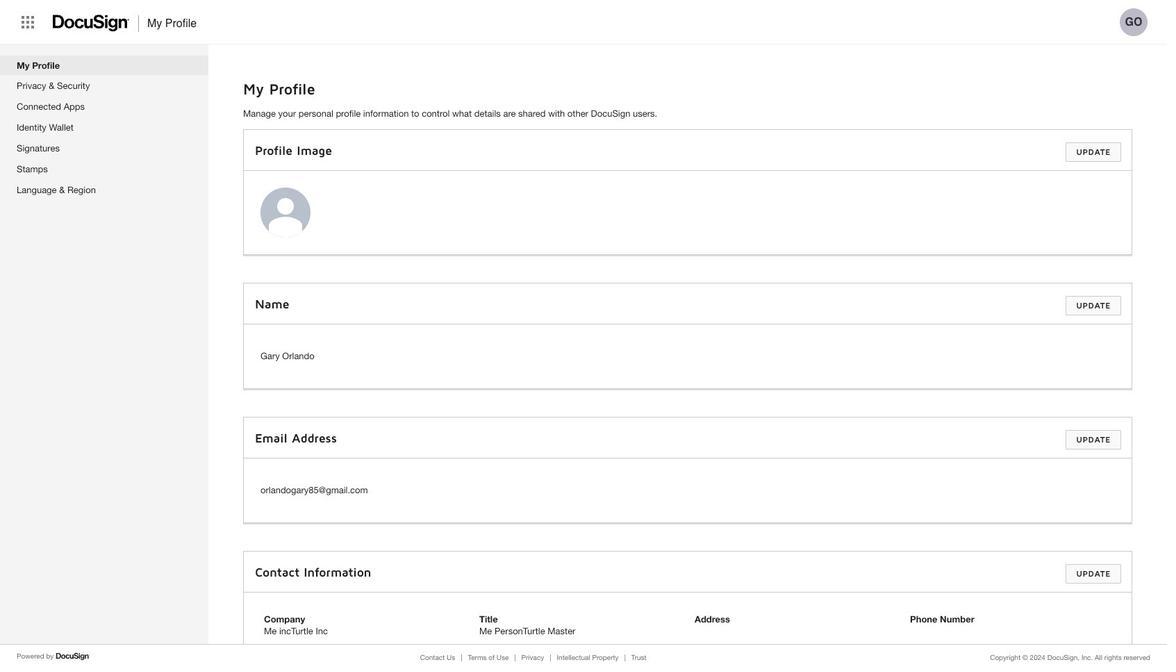 Task type: locate. For each thing, give the bounding box(es) containing it.
default profile image image
[[261, 188, 311, 238]]

docusign image
[[53, 11, 130, 36], [56, 651, 91, 662]]



Task type: describe. For each thing, give the bounding box(es) containing it.
default profile image element
[[261, 188, 311, 238]]

1 vertical spatial docusign image
[[56, 651, 91, 662]]

0 vertical spatial docusign image
[[53, 11, 130, 36]]



